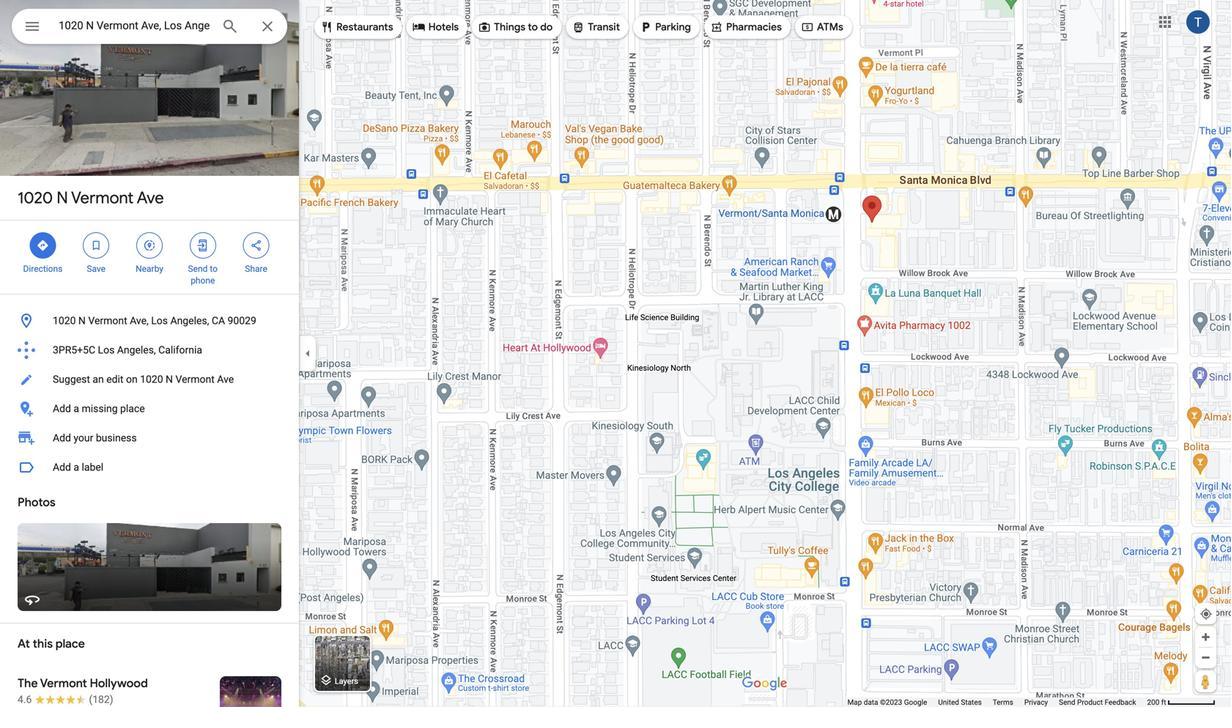 Task type: describe. For each thing, give the bounding box(es) containing it.
edit
[[106, 374, 124, 386]]

directions
[[23, 264, 63, 274]]

none field inside 1020 n vermont ave, los angeles, ca 90029 field
[[59, 17, 210, 34]]

place inside add a missing place button
[[120, 403, 145, 415]]

product
[[1078, 698, 1103, 707]]

a for label
[[74, 461, 79, 474]]


[[320, 19, 334, 35]]

1020 for 1020 n vermont ave, los angeles, ca 90029
[[53, 315, 76, 327]]

n for 1020 n vermont ave
[[57, 188, 68, 208]]

united states
[[939, 698, 982, 707]]

1 vertical spatial place
[[56, 637, 85, 652]]

at
[[18, 637, 30, 652]]

the vermont hollywood
[[18, 676, 148, 691]]

 atms
[[801, 19, 844, 35]]


[[639, 19, 652, 35]]

show street view coverage image
[[1196, 671, 1217, 693]]


[[90, 238, 103, 254]]

©2023
[[880, 698, 903, 707]]

terms button
[[993, 698, 1014, 707]]


[[572, 19, 585, 35]]

0 vertical spatial ave
[[137, 188, 164, 208]]

on
[[126, 374, 138, 386]]

send product feedback
[[1059, 698, 1137, 707]]

google account: tara schultz  
(tarashultz49@gmail.com) image
[[1187, 10, 1210, 34]]

 transit
[[572, 19, 620, 35]]

4.6
[[18, 694, 32, 706]]

zoom in image
[[1201, 632, 1212, 643]]

send for send to phone
[[188, 264, 208, 274]]

google
[[904, 698, 928, 707]]

1020 n vermont ave
[[18, 188, 164, 208]]

send product feedback button
[[1059, 698, 1137, 707]]

collapse side panel image
[[300, 346, 316, 362]]

ft
[[1162, 698, 1167, 707]]

suggest an edit on 1020 n vermont ave
[[53, 374, 234, 386]]

vermont up 4.6 stars 182 reviews image
[[40, 676, 87, 691]]

zoom out image
[[1201, 652, 1212, 663]]

privacy
[[1025, 698, 1048, 707]]

200 ft
[[1148, 698, 1167, 707]]

1020 inside button
[[140, 374, 163, 386]]

add a label button
[[0, 453, 299, 482]]

california
[[158, 344, 202, 356]]

google maps element
[[0, 0, 1232, 707]]

at this place
[[18, 637, 85, 652]]

n inside suggest an edit on 1020 n vermont ave button
[[166, 374, 173, 386]]

feedback
[[1105, 698, 1137, 707]]

map
[[848, 698, 862, 707]]

add a missing place button
[[0, 394, 299, 424]]

 restaurants
[[320, 19, 393, 35]]

los inside button
[[98, 344, 115, 356]]

add your business link
[[0, 424, 299, 453]]

this
[[33, 637, 53, 652]]

map data ©2023 google
[[848, 698, 928, 707]]

200 ft button
[[1148, 698, 1216, 707]]

street view image
[[23, 591, 41, 608]]

the
[[18, 676, 38, 691]]

angeles, inside button
[[117, 344, 156, 356]]

suggest an edit on 1020 n vermont ave button
[[0, 365, 299, 394]]

to inside  things to do
[[528, 21, 538, 34]]


[[478, 19, 491, 35]]

to inside send to phone
[[210, 264, 218, 274]]

missing
[[82, 403, 118, 415]]


[[412, 19, 426, 35]]


[[250, 238, 263, 254]]

add your business
[[53, 432, 137, 444]]

ave inside button
[[217, 374, 234, 386]]

add a label
[[53, 461, 103, 474]]

do
[[540, 21, 553, 34]]

 search field
[[12, 9, 287, 47]]

send to phone
[[188, 264, 218, 286]]

1020 N Vermont Ave, Los Angeles, CA 90029 field
[[12, 9, 287, 44]]

business
[[96, 432, 137, 444]]

ca
[[212, 315, 225, 327]]



Task type: vqa. For each thing, say whether or not it's contained in the screenshot.
to
yes



Task type: locate. For each thing, give the bounding box(es) containing it.
add left label
[[53, 461, 71, 474]]

vermont up 
[[71, 188, 134, 208]]

los up an
[[98, 344, 115, 356]]

1 horizontal spatial angeles,
[[170, 315, 209, 327]]

0 vertical spatial 1020
[[18, 188, 53, 208]]

to left do
[[528, 21, 538, 34]]

 pharmacies
[[710, 19, 782, 35]]

a for missing
[[74, 403, 79, 415]]

data
[[864, 698, 879, 707]]

1 horizontal spatial to
[[528, 21, 538, 34]]


[[710, 19, 724, 35]]

0 vertical spatial angeles,
[[170, 315, 209, 327]]

n
[[57, 188, 68, 208], [78, 315, 86, 327], [166, 374, 173, 386]]

a inside add a label button
[[74, 461, 79, 474]]

2 vertical spatial n
[[166, 374, 173, 386]]

vermont
[[71, 188, 134, 208], [88, 315, 127, 327], [176, 374, 215, 386], [40, 676, 87, 691]]

to
[[528, 21, 538, 34], [210, 264, 218, 274]]

suggest
[[53, 374, 90, 386]]

transit
[[588, 21, 620, 34]]

send for send product feedback
[[1059, 698, 1076, 707]]

3 add from the top
[[53, 461, 71, 474]]

send left product
[[1059, 698, 1076, 707]]

1020 n vermont ave, los angeles, ca 90029
[[53, 315, 256, 327]]

1 vertical spatial n
[[78, 315, 86, 327]]


[[23, 16, 41, 37]]

n inside 1020 n vermont ave, los angeles, ca 90029 button
[[78, 315, 86, 327]]

 hotels
[[412, 19, 459, 35]]

terms
[[993, 698, 1014, 707]]

angeles, inside button
[[170, 315, 209, 327]]

0 vertical spatial add
[[53, 403, 71, 415]]

None field
[[59, 17, 210, 34]]

1 horizontal spatial ave
[[217, 374, 234, 386]]

0 horizontal spatial to
[[210, 264, 218, 274]]

phone
[[191, 276, 215, 286]]

add down the suggest
[[53, 403, 71, 415]]

add
[[53, 403, 71, 415], [53, 432, 71, 444], [53, 461, 71, 474]]


[[801, 19, 814, 35]]

vermont inside button
[[88, 315, 127, 327]]

0 horizontal spatial ave
[[137, 188, 164, 208]]

n for 1020 n vermont ave, los angeles, ca 90029
[[78, 315, 86, 327]]

1020 n vermont ave, los angeles, ca 90029 button
[[0, 306, 299, 336]]

0 vertical spatial to
[[528, 21, 538, 34]]

0 vertical spatial los
[[151, 315, 168, 327]]

0 horizontal spatial los
[[98, 344, 115, 356]]

things
[[494, 21, 526, 34]]

united states button
[[939, 698, 982, 707]]

1020 inside button
[[53, 315, 76, 327]]

angeles, left ca
[[170, 315, 209, 327]]

place down the on
[[120, 403, 145, 415]]

0 vertical spatial a
[[74, 403, 79, 415]]

show your location image
[[1200, 608, 1213, 621]]

1020
[[18, 188, 53, 208], [53, 315, 76, 327], [140, 374, 163, 386]]

add left your
[[53, 432, 71, 444]]

0 horizontal spatial angeles,
[[117, 344, 156, 356]]

0 vertical spatial send
[[188, 264, 208, 274]]

add for add a missing place
[[53, 403, 71, 415]]

atms
[[817, 21, 844, 34]]

0 horizontal spatial n
[[57, 188, 68, 208]]

3pr5+5c los angeles, california button
[[0, 336, 299, 365]]

1 vertical spatial 1020
[[53, 315, 76, 327]]

place
[[120, 403, 145, 415], [56, 637, 85, 652]]

ave up 
[[137, 188, 164, 208]]

 things to do
[[478, 19, 553, 35]]

0 horizontal spatial place
[[56, 637, 85, 652]]

a
[[74, 403, 79, 415], [74, 461, 79, 474]]

send inside button
[[1059, 698, 1076, 707]]

angeles, down ave,
[[117, 344, 156, 356]]

2 horizontal spatial n
[[166, 374, 173, 386]]

save
[[87, 264, 106, 274]]

1020 right the on
[[140, 374, 163, 386]]

your
[[74, 432, 93, 444]]

vermont down california
[[176, 374, 215, 386]]

2 vertical spatial 1020
[[140, 374, 163, 386]]

1 vertical spatial los
[[98, 344, 115, 356]]

restaurants
[[336, 21, 393, 34]]

footer containing map data ©2023 google
[[848, 698, 1148, 707]]

footer
[[848, 698, 1148, 707]]

los inside button
[[151, 315, 168, 327]]

1 horizontal spatial send
[[1059, 698, 1076, 707]]

share
[[245, 264, 267, 274]]


[[36, 238, 49, 254]]

label
[[82, 461, 103, 474]]

0 vertical spatial place
[[120, 403, 145, 415]]

privacy button
[[1025, 698, 1048, 707]]

4.6 stars 182 reviews image
[[18, 693, 113, 707]]

1 add from the top
[[53, 403, 71, 415]]

a left missing
[[74, 403, 79, 415]]

add for add your business
[[53, 432, 71, 444]]

place right the this
[[56, 637, 85, 652]]

footer inside google maps element
[[848, 698, 1148, 707]]

1 horizontal spatial los
[[151, 315, 168, 327]]

1 vertical spatial to
[[210, 264, 218, 274]]

0 vertical spatial n
[[57, 188, 68, 208]]

actions for 1020 n vermont ave region
[[0, 221, 299, 294]]

1020 for 1020 n vermont ave
[[18, 188, 53, 208]]

 parking
[[639, 19, 691, 35]]

parking
[[655, 21, 691, 34]]

ave down ca
[[217, 374, 234, 386]]

send
[[188, 264, 208, 274], [1059, 698, 1076, 707]]

a left label
[[74, 461, 79, 474]]

vermont left ave,
[[88, 315, 127, 327]]

 button
[[12, 9, 53, 47]]

add for add a label
[[53, 461, 71, 474]]


[[143, 238, 156, 254]]

to up phone
[[210, 264, 218, 274]]

united
[[939, 698, 960, 707]]

1020 up 3pr5+5c on the left
[[53, 315, 76, 327]]

3pr5+5c
[[53, 344, 95, 356]]

200
[[1148, 698, 1160, 707]]

1 vertical spatial angeles,
[[117, 344, 156, 356]]

1 horizontal spatial place
[[120, 403, 145, 415]]

layers
[[335, 677, 358, 686]]

photos
[[18, 495, 56, 510]]

1020 up 
[[18, 188, 53, 208]]

hotels
[[429, 21, 459, 34]]

1020 n vermont ave main content
[[0, 0, 299, 707]]

states
[[961, 698, 982, 707]]

2 a from the top
[[74, 461, 79, 474]]

los right ave,
[[151, 315, 168, 327]]

a inside add a missing place button
[[74, 403, 79, 415]]

3pr5+5c los angeles, california
[[53, 344, 202, 356]]

angeles,
[[170, 315, 209, 327], [117, 344, 156, 356]]

(182)
[[89, 694, 113, 706]]

an
[[93, 374, 104, 386]]

2 vertical spatial add
[[53, 461, 71, 474]]

los
[[151, 315, 168, 327], [98, 344, 115, 356]]

vermont inside button
[[176, 374, 215, 386]]

1 vertical spatial add
[[53, 432, 71, 444]]

0 horizontal spatial send
[[188, 264, 208, 274]]

send inside send to phone
[[188, 264, 208, 274]]

1 vertical spatial a
[[74, 461, 79, 474]]

ave
[[137, 188, 164, 208], [217, 374, 234, 386]]

send up phone
[[188, 264, 208, 274]]


[[196, 238, 210, 254]]

1 horizontal spatial n
[[78, 315, 86, 327]]

ave,
[[130, 315, 149, 327]]

add a missing place
[[53, 403, 145, 415]]

1 vertical spatial ave
[[217, 374, 234, 386]]

pharmacies
[[726, 21, 782, 34]]

2 add from the top
[[53, 432, 71, 444]]

hollywood
[[90, 676, 148, 691]]

nearby
[[136, 264, 163, 274]]

1 a from the top
[[74, 403, 79, 415]]

90029
[[228, 315, 256, 327]]

1 vertical spatial send
[[1059, 698, 1076, 707]]



